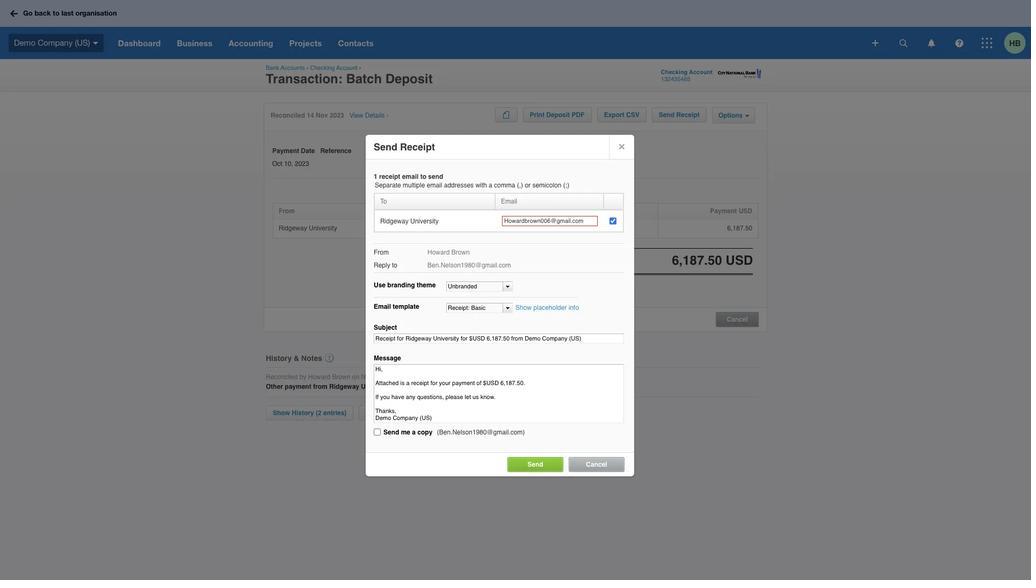 Task type: locate. For each thing, give the bounding box(es) containing it.
1 vertical spatial cancel
[[586, 461, 608, 469]]

cancel
[[727, 316, 748, 323], [586, 461, 608, 469]]

details
[[365, 112, 385, 119], [520, 207, 542, 215]]

2023 inside payment date oct 10, 2023
[[295, 160, 309, 167]]

add note
[[366, 409, 395, 417]]

account
[[337, 64, 358, 71], [690, 69, 713, 76]]

1 horizontal spatial a
[[489, 182, 493, 189]]

1 vertical spatial details
[[520, 207, 542, 215]]

2023 left view
[[330, 112, 344, 119]]

1 horizontal spatial svg image
[[928, 39, 935, 47]]

1 horizontal spatial account
[[690, 69, 713, 76]]

svg image inside go back to last organisation link
[[10, 10, 18, 17]]

pdf
[[572, 111, 585, 119]]

0 horizontal spatial from
[[279, 207, 295, 215]]

1 vertical spatial brown
[[332, 373, 351, 381]]

email up subject
[[374, 303, 391, 311]]

reconciled up other
[[266, 373, 298, 381]]

svg image
[[982, 38, 993, 48], [900, 39, 908, 47], [873, 40, 879, 46], [93, 42, 98, 44]]

organisation
[[75, 9, 117, 17]]

brown up 'ben.nelson1980@gmail.com'
[[452, 249, 470, 256]]

› right accounts
[[307, 64, 309, 71]]

1 vertical spatial 6,187.50
[[463, 383, 488, 391]]

1 horizontal spatial to
[[392, 262, 398, 269]]

2 horizontal spatial svg image
[[956, 39, 964, 47]]

1 vertical spatial oct
[[581, 225, 591, 232]]

nov
[[316, 112, 328, 119], [361, 373, 373, 381]]

to
[[380, 198, 387, 205]]

receipt up the send
[[400, 141, 435, 153]]

email down comma
[[501, 198, 518, 205]]

0 vertical spatial receipt
[[677, 111, 700, 119]]

payment for payment date oct 10, 2023
[[272, 147, 299, 155]]

to left the send
[[421, 173, 427, 181]]

demo
[[14, 38, 35, 47]]

account up view
[[337, 64, 358, 71]]

due date
[[581, 207, 609, 215]]

date left reference
[[301, 147, 315, 155]]

None checkbox
[[610, 218, 617, 225], [374, 429, 381, 436], [610, 218, 617, 225], [374, 429, 381, 436]]

to right reply
[[392, 262, 398, 269]]

1 horizontal spatial date
[[595, 207, 609, 215]]

checking account link
[[310, 64, 358, 71]]

1 vertical spatial email
[[374, 303, 391, 311]]

payment for payment usd
[[711, 207, 738, 215]]

0 horizontal spatial checking
[[310, 64, 335, 71]]

(2
[[316, 409, 322, 417]]

history left (2 in the bottom left of the page
[[292, 409, 314, 417]]

receipt
[[677, 111, 700, 119], [400, 141, 435, 153]]

0 horizontal spatial email
[[402, 173, 419, 181]]

svg image inside demo company (us) popup button
[[93, 42, 98, 44]]

email
[[402, 173, 419, 181], [427, 182, 443, 189]]

show down other
[[273, 409, 290, 417]]

1 horizontal spatial brown
[[452, 249, 470, 256]]

0 vertical spatial deposit
[[386, 71, 433, 87]]

0 horizontal spatial receipt
[[400, 141, 435, 153]]

6,187.50 usd
[[672, 253, 753, 268]]

0 horizontal spatial oct
[[272, 160, 283, 167]]

howard down 0020
[[428, 249, 450, 256]]

2023 right the 10,
[[295, 160, 309, 167]]

oct left the 10,
[[272, 160, 283, 167]]

0 horizontal spatial a
[[412, 429, 416, 436]]

inv-
[[409, 225, 422, 232]]

› right view
[[387, 112, 389, 119]]

0 vertical spatial brown
[[452, 249, 470, 256]]

1 horizontal spatial nov
[[361, 373, 373, 381]]

checking
[[310, 64, 335, 71], [661, 69, 688, 76]]

usd
[[739, 207, 753, 215]]

1 vertical spatial from
[[374, 249, 389, 256]]

0 vertical spatial 6,187.50
[[728, 225, 753, 232]]

show history (2 entries)
[[273, 409, 347, 417]]

invoice
[[409, 207, 431, 215]]

payment up the 10,
[[272, 147, 299, 155]]

template
[[393, 303, 420, 311]]

0 vertical spatial date
[[301, 147, 315, 155]]

1 horizontal spatial on
[[394, 383, 402, 391]]

note
[[381, 409, 395, 417]]

0 horizontal spatial howard
[[308, 373, 331, 381]]

show placeholder info link
[[516, 304, 579, 312]]

reconciled 14 nov 2023 view details ›
[[271, 112, 389, 119]]

1 receipt email to send separate multiple email addresses with a comma (,) or semicolon (;)
[[374, 173, 570, 189]]

ridgeway university
[[380, 217, 439, 225], [279, 225, 337, 232]]

0 horizontal spatial cancel
[[586, 461, 608, 469]]

1 horizontal spatial ›
[[359, 64, 361, 71]]

history & notes
[[266, 354, 322, 363]]

send
[[659, 111, 675, 119], [374, 141, 398, 153], [384, 429, 399, 436], [528, 461, 544, 469]]

demo company (us)
[[14, 38, 90, 47]]

to left last
[[53, 9, 60, 17]]

oct inside payment date oct 10, 2023
[[272, 160, 283, 167]]

0 vertical spatial email
[[501, 198, 518, 205]]

send receipt up receipt
[[374, 141, 435, 153]]

1 horizontal spatial deposit
[[547, 111, 570, 119]]

svg image
[[10, 10, 18, 17], [928, 39, 935, 47], [956, 39, 964, 47]]

0 horizontal spatial svg image
[[10, 10, 18, 17]]

Subject text field
[[374, 334, 624, 344]]

0 vertical spatial payment
[[272, 147, 299, 155]]

notes
[[302, 354, 322, 363]]

0 vertical spatial to
[[53, 9, 60, 17]]

0 vertical spatial nov
[[316, 112, 328, 119]]

0 horizontal spatial ridgeway university
[[279, 225, 337, 232]]

reconciled
[[271, 112, 305, 119], [266, 373, 298, 381]]

email up the multiple
[[402, 173, 419, 181]]

1 horizontal spatial receipt
[[677, 111, 700, 119]]

0 horizontal spatial date
[[301, 147, 315, 155]]

17:43pm
[[409, 373, 435, 381]]

1 vertical spatial to
[[421, 173, 427, 181]]

0 horizontal spatial details
[[365, 112, 385, 119]]

show placeholder info
[[516, 304, 579, 312]]

1 vertical spatial howard
[[308, 373, 331, 381]]

with
[[476, 182, 487, 189]]

0 horizontal spatial on
[[352, 373, 360, 381]]

1 horizontal spatial show
[[516, 304, 532, 312]]

0 vertical spatial show
[[516, 304, 532, 312]]

›
[[307, 64, 309, 71], [359, 64, 361, 71], [387, 112, 389, 119]]

1 vertical spatial date
[[595, 207, 609, 215]]

1 horizontal spatial send receipt
[[659, 111, 700, 119]]

checking up send receipt link
[[661, 69, 688, 76]]

1 horizontal spatial email
[[501, 198, 518, 205]]

0 vertical spatial cancel link
[[717, 314, 759, 323]]

6,187.50 inside the reconciled by howard brown on nov 14, 2023 at 17:43pm other payment from ridgeway university on 31 august 2011 for 6,187.50
[[463, 383, 488, 391]]

ridgeway
[[380, 217, 409, 225], [279, 225, 307, 232], [329, 383, 360, 391]]

show
[[516, 304, 532, 312], [273, 409, 290, 417]]

&
[[294, 354, 299, 363]]

0 horizontal spatial email
[[374, 303, 391, 311]]

brown
[[452, 249, 470, 256], [332, 373, 351, 381]]

0 horizontal spatial show
[[273, 409, 290, 417]]

0 vertical spatial a
[[489, 182, 493, 189]]

6,187.50 down usd
[[728, 225, 753, 232]]

account up send receipt link
[[690, 69, 713, 76]]

1 vertical spatial reconciled
[[266, 373, 298, 381]]

reconciled inside the reconciled by howard brown on nov 14, 2023 at 17:43pm other payment from ridgeway university on 31 august 2011 for 6,187.50
[[266, 373, 298, 381]]

on left 14,
[[352, 373, 360, 381]]

2 horizontal spatial to
[[421, 173, 427, 181]]

bank
[[266, 64, 279, 71]]

on
[[352, 373, 360, 381], [394, 383, 402, 391]]

export csv link
[[597, 107, 647, 123]]

a right me
[[412, 429, 416, 436]]

on left 31
[[394, 383, 402, 391]]

oct left 9,
[[581, 225, 591, 232]]

checking right accounts
[[310, 64, 335, 71]]

due
[[581, 207, 593, 215]]

› right the checking account link at the left top of the page
[[359, 64, 361, 71]]

deposit inside bank accounts › checking account › transaction:                batch deposit
[[386, 71, 433, 87]]

0 vertical spatial details
[[365, 112, 385, 119]]

1 horizontal spatial ridgeway
[[329, 383, 360, 391]]

comma
[[494, 182, 516, 189]]

payment left usd
[[711, 207, 738, 215]]

howard up the from
[[308, 373, 331, 381]]

bank accounts › checking account › transaction:                batch deposit
[[266, 64, 433, 87]]

date
[[301, 147, 315, 155], [595, 207, 609, 215]]

6,187.50
[[728, 225, 753, 232], [463, 383, 488, 391]]

1 vertical spatial cancel link
[[569, 457, 625, 472]]

email down the send
[[427, 182, 443, 189]]

date right due
[[595, 207, 609, 215]]

0 vertical spatial howard
[[428, 249, 450, 256]]

a right with at the top
[[489, 182, 493, 189]]

date for payment date oct 10, 2023
[[301, 147, 315, 155]]

0 vertical spatial send receipt
[[659, 111, 700, 119]]

multiple
[[403, 182, 425, 189]]

1 vertical spatial show
[[273, 409, 290, 417]]

payment inside payment date oct 10, 2023
[[272, 147, 299, 155]]

deposit right batch
[[386, 71, 433, 87]]

1 vertical spatial history
[[292, 409, 314, 417]]

show for show history (2 entries)
[[273, 409, 290, 417]]

2023 inside the reconciled by howard brown on nov 14, 2023 at 17:43pm other payment from ridgeway university on 31 august 2011 for 6,187.50
[[385, 373, 400, 381]]

howard
[[428, 249, 450, 256], [308, 373, 331, 381]]

hb
[[1010, 38, 1022, 48]]

None text field
[[502, 216, 598, 226], [447, 282, 503, 291], [447, 304, 503, 313], [502, 216, 598, 226], [447, 282, 503, 291], [447, 304, 503, 313]]

subject
[[374, 324, 397, 332]]

university inside the reconciled by howard brown on nov 14, 2023 at 17:43pm other payment from ridgeway university on 31 august 2011 for 6,187.50
[[361, 383, 393, 391]]

from down the 10,
[[279, 207, 295, 215]]

2023 left at
[[385, 373, 400, 381]]

info
[[569, 304, 579, 312]]

for
[[452, 383, 461, 391]]

0020
[[422, 225, 436, 232]]

(us)
[[75, 38, 90, 47]]

go back to last organisation link
[[6, 4, 123, 23]]

9,
[[593, 225, 598, 232]]

to
[[53, 9, 60, 17], [421, 173, 427, 181], [392, 262, 398, 269]]

reconciled left 14 at left
[[271, 112, 305, 119]]

oct
[[272, 160, 283, 167], [581, 225, 591, 232]]

to inside hb banner
[[53, 9, 60, 17]]

brown up the entries)
[[332, 373, 351, 381]]

0 horizontal spatial to
[[53, 9, 60, 17]]

howard inside the reconciled by howard brown on nov 14, 2023 at 17:43pm other payment from ridgeway university on 31 august 2011 for 6,187.50
[[308, 373, 331, 381]]

1 horizontal spatial howard
[[428, 249, 450, 256]]

receipt down '132435465'
[[677, 111, 700, 119]]

navigation
[[110, 27, 865, 59]]

details down or
[[520, 207, 542, 215]]

history left &
[[266, 354, 292, 363]]

nov left 14,
[[361, 373, 373, 381]]

hb banner
[[0, 0, 1032, 59]]

payment
[[285, 383, 312, 391]]

0 vertical spatial oct
[[272, 160, 283, 167]]

0 horizontal spatial 6,187.50
[[463, 383, 488, 391]]

deposit left pdf
[[547, 111, 570, 119]]

0 horizontal spatial payment
[[272, 147, 299, 155]]

0 horizontal spatial account
[[337, 64, 358, 71]]

from up reply
[[374, 249, 389, 256]]

1 horizontal spatial checking
[[661, 69, 688, 76]]

1 horizontal spatial payment
[[711, 207, 738, 215]]

1 vertical spatial send receipt
[[374, 141, 435, 153]]

add note link
[[359, 406, 402, 421]]

6,187.50 right for at the left of page
[[463, 383, 488, 391]]

1 vertical spatial deposit
[[547, 111, 570, 119]]

0 horizontal spatial brown
[[332, 373, 351, 381]]

1 vertical spatial nov
[[361, 373, 373, 381]]

2023 right 9,
[[600, 225, 614, 232]]

checking inside bank accounts › checking account › transaction:                batch deposit
[[310, 64, 335, 71]]

0 vertical spatial reconciled
[[271, 112, 305, 119]]

cancel link
[[717, 314, 759, 323], [569, 457, 625, 472]]

a inside the 1 receipt email to send separate multiple email addresses with a comma (,) or semicolon (;)
[[489, 182, 493, 189]]

email for email
[[501, 198, 518, 205]]

0 horizontal spatial nov
[[316, 112, 328, 119]]

nov right 14 at left
[[316, 112, 328, 119]]

date inside payment date oct 10, 2023
[[301, 147, 315, 155]]

show left placeholder
[[516, 304, 532, 312]]

send receipt down '132435465'
[[659, 111, 700, 119]]

1 vertical spatial payment
[[711, 207, 738, 215]]

details right view
[[365, 112, 385, 119]]

2023
[[330, 112, 344, 119], [295, 160, 309, 167], [600, 225, 614, 232], [385, 373, 400, 381]]

1 horizontal spatial university
[[361, 383, 393, 391]]

1 horizontal spatial cancel
[[727, 316, 748, 323]]

export
[[604, 111, 625, 119]]



Task type: describe. For each thing, give the bounding box(es) containing it.
back
[[35, 9, 51, 17]]

view details › link
[[350, 112, 389, 120]]

0 horizontal spatial cancel link
[[569, 457, 625, 472]]

0 vertical spatial email
[[402, 173, 419, 181]]

account inside bank accounts › checking account › transaction:                batch deposit
[[337, 64, 358, 71]]

placeholder
[[534, 304, 567, 312]]

1 horizontal spatial oct
[[581, 225, 591, 232]]

payment date oct 10, 2023
[[272, 147, 315, 167]]

(ben.nelson1980@gmail.com)
[[437, 429, 525, 436]]

1 horizontal spatial 6,187.50
[[728, 225, 753, 232]]

company
[[38, 38, 73, 47]]

at
[[402, 373, 407, 381]]

semicolon
[[533, 182, 562, 189]]

2 horizontal spatial ridgeway
[[380, 217, 409, 225]]

email for email template
[[374, 303, 391, 311]]

number
[[433, 207, 457, 215]]

reconciled for reconciled 14 nov 2023 view details ›
[[271, 112, 305, 119]]

to inside the 1 receipt email to send separate multiple email addresses with a comma (,) or semicolon (;)
[[421, 173, 427, 181]]

inv-0020
[[409, 225, 436, 232]]

0 horizontal spatial ridgeway
[[279, 225, 307, 232]]

print
[[530, 111, 545, 119]]

send inside send link
[[528, 461, 544, 469]]

Message text field
[[374, 364, 624, 423]]

1
[[374, 173, 378, 181]]

inv-0020 link
[[409, 225, 436, 232]]

other
[[266, 383, 283, 391]]

reply to
[[374, 262, 398, 269]]

0 horizontal spatial university
[[309, 225, 337, 232]]

1 horizontal spatial details
[[520, 207, 542, 215]]

howard brown
[[428, 249, 470, 256]]

last
[[62, 9, 74, 17]]

0 horizontal spatial send receipt
[[374, 141, 435, 153]]

brown inside the reconciled by howard brown on nov 14, 2023 at 17:43pm other payment from ridgeway university on 31 august 2011 for 6,187.50
[[332, 373, 351, 381]]

accounts
[[281, 64, 305, 71]]

message
[[374, 355, 401, 362]]

2011
[[437, 383, 451, 391]]

1 vertical spatial receipt
[[400, 141, 435, 153]]

send link
[[508, 457, 564, 472]]

oct 9, 2023
[[581, 225, 614, 232]]

checking account 132435465
[[661, 69, 713, 83]]

1 horizontal spatial ridgeway university
[[380, 217, 439, 225]]

reference
[[321, 147, 352, 155]]

add
[[366, 409, 379, 417]]

0 vertical spatial history
[[266, 354, 292, 363]]

0 vertical spatial from
[[279, 207, 295, 215]]

2 horizontal spatial university
[[411, 217, 439, 225]]

from
[[313, 383, 328, 391]]

hb button
[[1005, 27, 1032, 59]]

go back to last organisation
[[23, 9, 117, 17]]

0 vertical spatial on
[[352, 373, 360, 381]]

addresses
[[444, 182, 474, 189]]

view
[[350, 112, 364, 119]]

1 horizontal spatial from
[[374, 249, 389, 256]]

transaction:
[[266, 71, 343, 87]]

nov inside the reconciled by howard brown on nov 14, 2023 at 17:43pm other payment from ridgeway university on 31 august 2011 for 6,187.50
[[361, 373, 373, 381]]

email template
[[374, 303, 420, 311]]

options
[[719, 112, 743, 119]]

total
[[592, 253, 622, 268]]

1 vertical spatial on
[[394, 383, 402, 391]]

go
[[23, 9, 33, 17]]

bank accounts link
[[266, 64, 305, 71]]

0 vertical spatial cancel
[[727, 316, 748, 323]]

deposit inside 'link'
[[547, 111, 570, 119]]

or
[[525, 182, 531, 189]]

checking inside checking account 132435465
[[661, 69, 688, 76]]

show history (2 entries) link
[[266, 406, 354, 421]]

navigation inside hb banner
[[110, 27, 865, 59]]

14,
[[375, 373, 384, 381]]

demo company (us) button
[[0, 27, 110, 59]]

ridgeway inside the reconciled by howard brown on nov 14, 2023 at 17:43pm other payment from ridgeway university on 31 august 2011 for 6,187.50
[[329, 383, 360, 391]]

31
[[404, 383, 411, 391]]

ben.nelson1980@gmail.com
[[428, 262, 511, 269]]

(;)
[[564, 182, 570, 189]]

show for show placeholder info
[[516, 304, 532, 312]]

1 vertical spatial a
[[412, 429, 416, 436]]

separate
[[375, 182, 401, 189]]

send receipt link
[[652, 107, 707, 123]]

theme
[[417, 282, 436, 289]]

batch
[[346, 71, 382, 87]]

use branding theme
[[374, 282, 436, 289]]

account inside checking account 132435465
[[690, 69, 713, 76]]

2 horizontal spatial ›
[[387, 112, 389, 119]]

use
[[374, 282, 386, 289]]

invoice number
[[409, 207, 457, 215]]

1 vertical spatial email
[[427, 182, 443, 189]]

14
[[307, 112, 314, 119]]

1 horizontal spatial cancel link
[[717, 314, 759, 323]]

0 horizontal spatial ›
[[307, 64, 309, 71]]

reply
[[374, 262, 391, 269]]

reconciled for reconciled by howard brown on nov 14, 2023 at 17:43pm other payment from ridgeway university on 31 august 2011 for 6,187.50
[[266, 373, 298, 381]]

print deposit pdf link
[[523, 107, 592, 123]]

132435465
[[661, 76, 691, 83]]

entries)
[[324, 409, 347, 417]]

by
[[300, 373, 307, 381]]

send me a copy (ben.nelson1980@gmail.com)
[[384, 429, 525, 436]]

send
[[429, 173, 444, 181]]

print deposit pdf
[[530, 111, 585, 119]]

export csv
[[604, 111, 640, 119]]

copy
[[418, 429, 433, 436]]

me
[[401, 429, 411, 436]]

(,)
[[517, 182, 524, 189]]

date for due date
[[595, 207, 609, 215]]

august
[[413, 383, 435, 391]]

10,
[[284, 160, 293, 167]]

receipt
[[379, 173, 401, 181]]

send inside send receipt link
[[659, 111, 675, 119]]



Task type: vqa. For each thing, say whether or not it's contained in the screenshot.
leftmost Set
no



